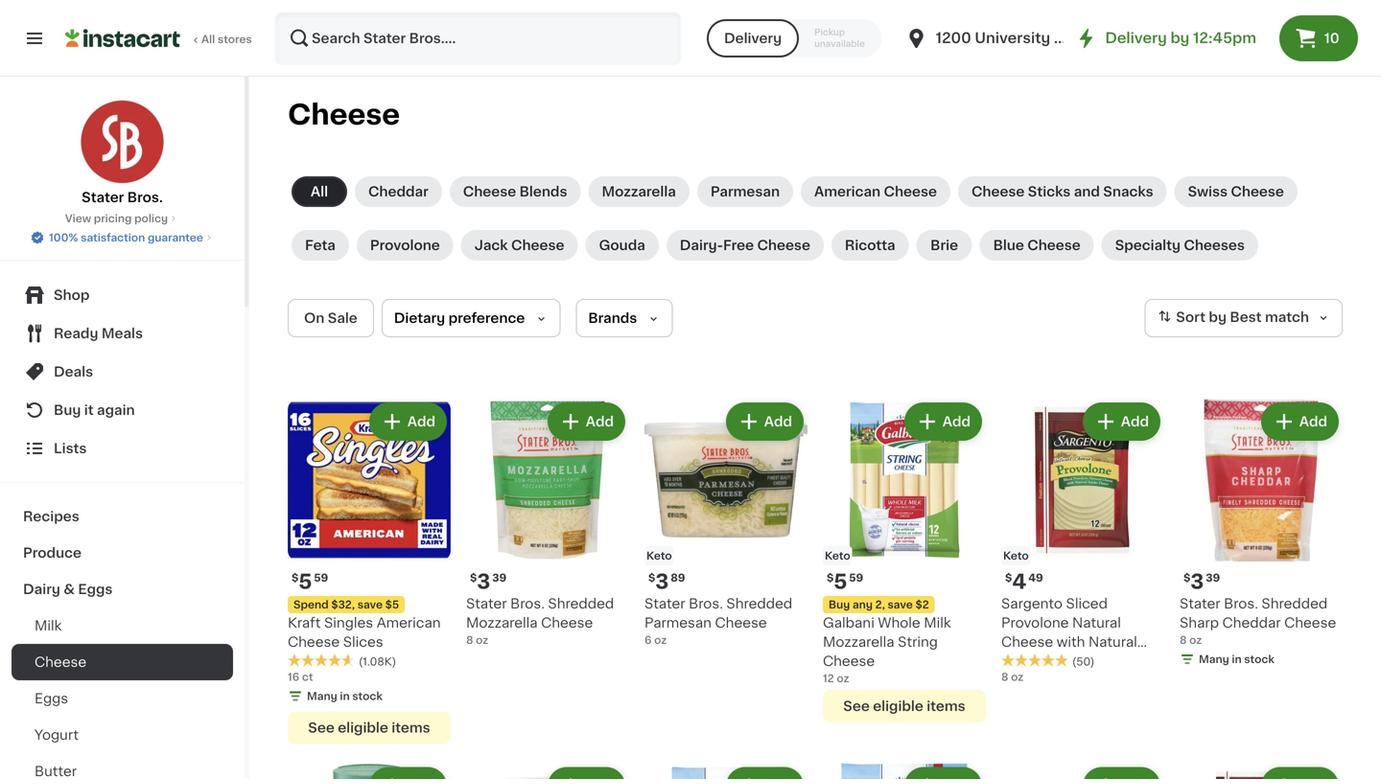Task type: describe. For each thing, give the bounding box(es) containing it.
sort
[[1176, 311, 1206, 324]]

0 vertical spatial american
[[814, 185, 881, 199]]

16
[[288, 672, 299, 683]]

add for sargento sliced provolone natural cheese with natural smoke flavor
[[1121, 415, 1149, 429]]

8 oz
[[1001, 672, 1024, 683]]

1 vertical spatial natural
[[1089, 636, 1137, 649]]

cheese inside stater bros. shredded mozzarella cheese 8 oz
[[541, 617, 593, 630]]

any
[[853, 600, 873, 611]]

swiss cheese
[[1188, 185, 1284, 199]]

2 save from the left
[[888, 600, 913, 611]]

$ 3 89
[[648, 572, 685, 592]]

0 horizontal spatial stock
[[352, 692, 383, 702]]

all for all
[[311, 185, 328, 199]]

4
[[1012, 572, 1027, 592]]

stater bros.
[[82, 191, 163, 204]]

keto for 4
[[1003, 551, 1029, 562]]

shredded inside stater bros. shredded sharp cheddar cheese 8 oz
[[1262, 598, 1328, 611]]

galbani
[[823, 617, 875, 630]]

1 add from the left
[[407, 415, 436, 429]]

butter
[[35, 765, 77, 779]]

cheese inside "link"
[[972, 185, 1025, 199]]

5 for galbani whole milk mozzarella string cheese
[[834, 572, 847, 592]]

all stores
[[201, 34, 252, 45]]

(50)
[[1072, 657, 1095, 668]]

stater bros. shredded parmesan cheese 6 oz
[[645, 598, 793, 646]]

$ for sargento sliced provolone natural cheese with natural smoke flavor
[[1005, 573, 1012, 584]]

milk inside galbani whole milk mozzarella string cheese 12 oz
[[924, 617, 951, 630]]

oz inside stater bros. shredded mozzarella cheese 8 oz
[[476, 636, 489, 646]]

oz inside stater bros. shredded parmesan cheese 6 oz
[[654, 636, 667, 646]]

cheddar inside stater bros. shredded sharp cheddar cheese 8 oz
[[1223, 617, 1281, 630]]

59 for kraft singles american cheese slices
[[314, 573, 328, 584]]

shop
[[54, 289, 90, 302]]

deals
[[54, 365, 93, 379]]

ready meals
[[54, 327, 143, 341]]

instacart logo image
[[65, 27, 180, 50]]

american inside kraft singles american cheese slices
[[377, 617, 441, 630]]

see eligible items for kraft singles american cheese slices
[[308, 722, 430, 735]]

ready meals link
[[12, 315, 233, 353]]

39 for stater bros. shredded mozzarella cheese
[[492, 573, 507, 584]]

8 inside product group
[[1001, 672, 1009, 683]]

see eligible items button for kraft singles american cheese slices
[[288, 712, 451, 745]]

stater for stater bros. shredded mozzarella cheese 8 oz
[[466, 598, 507, 611]]

1200 university ave
[[936, 31, 1082, 45]]

cheese sticks and snacks link
[[958, 177, 1167, 207]]

stater for stater bros. shredded parmesan cheese 6 oz
[[645, 598, 685, 611]]

100%
[[49, 233, 78, 243]]

1 vertical spatial many in stock
[[307, 692, 383, 702]]

blue cheese link
[[980, 230, 1094, 261]]

blue
[[993, 239, 1024, 252]]

jack
[[475, 239, 508, 252]]

delivery for delivery
[[724, 32, 782, 45]]

cheeses
[[1184, 239, 1245, 252]]

1 save from the left
[[358, 600, 383, 611]]

add button for stater bros. shredded sharp cheddar cheese
[[1263, 405, 1337, 439]]

flavor
[[1051, 655, 1092, 669]]

sargento
[[1001, 598, 1063, 611]]

cheese inside galbani whole milk mozzarella string cheese 12 oz
[[823, 655, 875, 669]]

1 horizontal spatial many in stock
[[1199, 655, 1275, 665]]

mozzarella for buy any 2, save $2
[[823, 636, 895, 649]]

stores
[[218, 34, 252, 45]]

cheese inside stater bros. shredded sharp cheddar cheese 8 oz
[[1285, 617, 1336, 630]]

$ 3 39 for stater bros. shredded sharp cheddar cheese
[[1184, 572, 1220, 592]]

cheese sticks and snacks
[[972, 185, 1154, 199]]

satisfaction
[[81, 233, 145, 243]]

8 inside stater bros. shredded sharp cheddar cheese 8 oz
[[1180, 636, 1187, 646]]

0 vertical spatial stock
[[1244, 655, 1275, 665]]

service type group
[[707, 19, 882, 58]]

milk link
[[12, 608, 233, 645]]

recipes
[[23, 510, 79, 524]]

add button for stater bros. shredded mozzarella cheese
[[549, 405, 624, 439]]

stater bros. shredded mozzarella cheese 8 oz
[[466, 598, 614, 646]]

provolone inside sargento sliced provolone natural cheese with natural smoke flavor
[[1001, 617, 1069, 630]]

on sale
[[304, 312, 358, 325]]

pricing
[[94, 213, 132, 224]]

buy for buy it again
[[54, 404, 81, 417]]

buy any 2, save $2
[[829, 600, 929, 611]]

whole
[[878, 617, 921, 630]]

on sale button
[[288, 299, 374, 338]]

string
[[898, 636, 938, 649]]

items for galbani whole milk mozzarella string cheese
[[927, 700, 966, 714]]

on
[[304, 312, 325, 325]]

add button for sargento sliced provolone natural cheese with natural smoke flavor
[[1085, 405, 1159, 439]]

&
[[64, 583, 75, 597]]

cheese inside stater bros. shredded parmesan cheese 6 oz
[[715, 617, 767, 630]]

again
[[97, 404, 135, 417]]

shredded for stater bros. shredded mozzarella cheese
[[548, 598, 614, 611]]

2,
[[875, 600, 885, 611]]

dairy
[[23, 583, 60, 597]]

sharp
[[1180, 617, 1219, 630]]

$ 5 59 for galbani whole milk mozzarella string cheese
[[827, 572, 864, 592]]

mozzarella for 3
[[466, 617, 538, 630]]

bros. for stater bros. shredded sharp cheddar cheese 8 oz
[[1224, 598, 1258, 611]]

shredded for stater bros. shredded parmesan cheese
[[727, 598, 793, 611]]

8 inside stater bros. shredded mozzarella cheese 8 oz
[[466, 636, 473, 646]]

specialty cheeses link
[[1102, 230, 1258, 261]]

ready
[[54, 327, 98, 341]]

see eligible items button for galbani whole milk mozzarella string cheese
[[823, 691, 986, 723]]

dairy-free cheese link
[[666, 230, 824, 261]]

100% satisfaction guarantee
[[49, 233, 203, 243]]

3 for stater bros. shredded sharp cheddar cheese
[[1191, 572, 1204, 592]]

dairy & eggs link
[[12, 572, 233, 608]]

policy
[[134, 213, 168, 224]]

produce link
[[12, 535, 233, 572]]

89
[[671, 573, 685, 584]]

$ for stater bros. shredded sharp cheddar cheese
[[1184, 573, 1191, 584]]

deals link
[[12, 353, 233, 391]]

items for kraft singles american cheese slices
[[392, 722, 430, 735]]

Best match Sort by field
[[1145, 299, 1343, 338]]

spend $32, save $5
[[294, 600, 399, 611]]

cheese inside "link"
[[1028, 239, 1081, 252]]

all link
[[292, 177, 347, 207]]

eligible for galbani whole milk mozzarella string cheese
[[873, 700, 924, 714]]

12:45pm
[[1193, 31, 1257, 45]]

dietary preference button
[[382, 299, 561, 338]]

with
[[1057, 636, 1085, 649]]

$ 3 39 for stater bros. shredded mozzarella cheese
[[470, 572, 507, 592]]

sliced
[[1066, 598, 1108, 611]]

1 horizontal spatial eggs
[[78, 583, 113, 597]]

sort by
[[1176, 311, 1227, 324]]

bros. for stater bros. shredded mozzarella cheese 8 oz
[[510, 598, 545, 611]]

recipes link
[[12, 499, 233, 535]]

jack cheese
[[475, 239, 564, 252]]

dairy-free cheese
[[680, 239, 810, 252]]

swiss
[[1188, 185, 1228, 199]]

cheese blends
[[463, 185, 567, 199]]

slices
[[343, 636, 383, 649]]

oz inside stater bros. shredded sharp cheddar cheese 8 oz
[[1190, 636, 1202, 646]]



Task type: locate. For each thing, give the bounding box(es) containing it.
4 add button from the left
[[906, 405, 980, 439]]

2 vertical spatial mozzarella
[[823, 636, 895, 649]]

0 horizontal spatial keto
[[647, 551, 672, 562]]

1 vertical spatial eggs
[[35, 693, 68, 706]]

mozzarella inside galbani whole milk mozzarella string cheese 12 oz
[[823, 636, 895, 649]]

keto up the 4
[[1003, 551, 1029, 562]]

add for stater bros. shredded parmesan cheese
[[764, 415, 792, 429]]

keto up $ 3 89
[[647, 551, 672, 562]]

1 horizontal spatial stock
[[1244, 655, 1275, 665]]

stater bros. link
[[80, 100, 165, 207]]

stock down stater bros. shredded sharp cheddar cheese 8 oz
[[1244, 655, 1275, 665]]

many
[[1199, 655, 1229, 665], [307, 692, 337, 702]]

stater up sharp
[[1180, 598, 1221, 611]]

see eligible items button
[[823, 691, 986, 723], [288, 712, 451, 745]]

delivery by 12:45pm link
[[1075, 27, 1257, 50]]

sticks
[[1028, 185, 1071, 199]]

galbani whole milk mozzarella string cheese 12 oz
[[823, 617, 951, 684]]

american up ricotta
[[814, 185, 881, 199]]

bros. for stater bros. shredded parmesan cheese 6 oz
[[689, 598, 723, 611]]

1 59 from the left
[[314, 573, 328, 584]]

0 horizontal spatial buy
[[54, 404, 81, 417]]

1 vertical spatial all
[[311, 185, 328, 199]]

add button for stater bros. shredded parmesan cheese
[[728, 405, 802, 439]]

2 5 from the left
[[834, 572, 847, 592]]

1 vertical spatial provolone
[[1001, 617, 1069, 630]]

eggs link
[[12, 681, 233, 718]]

best match
[[1230, 311, 1309, 324]]

0 horizontal spatial $ 3 39
[[470, 572, 507, 592]]

cheddar up provolone link
[[368, 185, 429, 199]]

buy for buy any 2, save $2
[[829, 600, 850, 611]]

0 horizontal spatial save
[[358, 600, 383, 611]]

all stores link
[[65, 12, 253, 65]]

save left $5
[[358, 600, 383, 611]]

2 add button from the left
[[549, 405, 624, 439]]

milk down the "$2"
[[924, 617, 951, 630]]

0 horizontal spatial 8
[[466, 636, 473, 646]]

16 ct
[[288, 672, 313, 683]]

Search field
[[276, 13, 680, 63]]

$ left 49
[[1005, 573, 1012, 584]]

keto up buy any 2, save $2
[[825, 551, 851, 562]]

bros. for stater bros.
[[127, 191, 163, 204]]

2 39 from the left
[[1206, 573, 1220, 584]]

delivery inside delivery button
[[724, 32, 782, 45]]

0 horizontal spatial eligible
[[338, 722, 388, 735]]

brands
[[588, 312, 637, 325]]

produce
[[23, 547, 82, 560]]

american down $5
[[377, 617, 441, 630]]

0 vertical spatial by
[[1171, 31, 1190, 45]]

eligible down "(1.08k)"
[[338, 722, 388, 735]]

$5
[[385, 600, 399, 611]]

0 horizontal spatial items
[[392, 722, 430, 735]]

3 shredded from the left
[[1262, 598, 1328, 611]]

1 horizontal spatial 8
[[1001, 672, 1009, 683]]

1 vertical spatial stock
[[352, 692, 383, 702]]

1 vertical spatial cheddar
[[1223, 617, 1281, 630]]

save up whole
[[888, 600, 913, 611]]

save
[[358, 600, 383, 611], [888, 600, 913, 611]]

1 horizontal spatial 5
[[834, 572, 847, 592]]

keto for buy any 2, save $2
[[825, 551, 851, 562]]

sargento sliced provolone natural cheese with natural smoke flavor
[[1001, 598, 1137, 669]]

5 up galbani
[[834, 572, 847, 592]]

1 horizontal spatial see eligible items button
[[823, 691, 986, 723]]

0 vertical spatial natural
[[1073, 617, 1121, 630]]

all left stores on the left
[[201, 34, 215, 45]]

bros. inside stater bros. shredded mozzarella cheese 8 oz
[[510, 598, 545, 611]]

$
[[292, 573, 299, 584], [470, 573, 477, 584], [648, 573, 655, 584], [827, 573, 834, 584], [1005, 573, 1012, 584], [1184, 573, 1191, 584]]

stater up pricing
[[82, 191, 124, 204]]

1 vertical spatial many
[[307, 692, 337, 702]]

see eligible items down galbani whole milk mozzarella string cheese 12 oz
[[843, 700, 966, 714]]

smoke
[[1001, 655, 1048, 669]]

0 vertical spatial many
[[1199, 655, 1229, 665]]

1 5 from the left
[[299, 572, 312, 592]]

$ up stater bros. shredded mozzarella cheese 8 oz
[[470, 573, 477, 584]]

stater for stater bros. shredded sharp cheddar cheese 8 oz
[[1180, 598, 1221, 611]]

1 horizontal spatial provolone
[[1001, 617, 1069, 630]]

6 add from the left
[[1300, 415, 1328, 429]]

1 horizontal spatial 59
[[849, 573, 864, 584]]

cheese inside 'link'
[[463, 185, 516, 199]]

3 $ from the left
[[648, 573, 655, 584]]

buy
[[54, 404, 81, 417], [829, 600, 850, 611]]

0 horizontal spatial shredded
[[548, 598, 614, 611]]

stock down "(1.08k)"
[[352, 692, 383, 702]]

3
[[477, 572, 490, 592], [655, 572, 669, 592], [1191, 572, 1204, 592]]

1 add button from the left
[[371, 405, 445, 439]]

1 vertical spatial see eligible items
[[308, 722, 430, 735]]

parmesan up dairy-free cheese
[[711, 185, 780, 199]]

items
[[927, 700, 966, 714], [392, 722, 430, 735]]

2 $ from the left
[[470, 573, 477, 584]]

1 3 from the left
[[477, 572, 490, 592]]

$ up spend
[[292, 573, 299, 584]]

1 39 from the left
[[492, 573, 507, 584]]

natural up (50)
[[1089, 636, 1137, 649]]

feta link
[[292, 230, 349, 261]]

natural down sliced
[[1073, 617, 1121, 630]]

$ 5 59
[[292, 572, 328, 592], [827, 572, 864, 592]]

shredded inside stater bros. shredded parmesan cheese 6 oz
[[727, 598, 793, 611]]

$ 4 49
[[1005, 572, 1043, 592]]

$ 3 39 up sharp
[[1184, 572, 1220, 592]]

$2
[[916, 600, 929, 611]]

0 vertical spatial parmesan
[[711, 185, 780, 199]]

0 vertical spatial eggs
[[78, 583, 113, 597]]

items down string
[[927, 700, 966, 714]]

5 for kraft singles american cheese slices
[[299, 572, 312, 592]]

1 vertical spatial see
[[308, 722, 335, 735]]

keto inside product group
[[1003, 551, 1029, 562]]

$ for stater bros. shredded parmesan cheese
[[648, 573, 655, 584]]

0 vertical spatial see
[[843, 700, 870, 714]]

3 add button from the left
[[728, 405, 802, 439]]

buy left it
[[54, 404, 81, 417]]

2 $ 3 39 from the left
[[1184, 572, 1220, 592]]

2 keto from the left
[[825, 551, 851, 562]]

delivery by 12:45pm
[[1105, 31, 1257, 45]]

oz inside galbani whole milk mozzarella string cheese 12 oz
[[837, 674, 849, 684]]

stater for stater bros.
[[82, 191, 124, 204]]

0 horizontal spatial provolone
[[370, 239, 440, 252]]

mozzarella inside stater bros. shredded mozzarella cheese 8 oz
[[466, 617, 538, 630]]

0 horizontal spatial many in stock
[[307, 692, 383, 702]]

0 horizontal spatial american
[[377, 617, 441, 630]]

2 horizontal spatial keto
[[1003, 551, 1029, 562]]

0 vertical spatial provolone
[[370, 239, 440, 252]]

0 vertical spatial all
[[201, 34, 215, 45]]

in down slices
[[340, 692, 350, 702]]

provolone link
[[357, 230, 453, 261]]

39 up stater bros. shredded mozzarella cheese 8 oz
[[492, 573, 507, 584]]

by right sort
[[1209, 311, 1227, 324]]

2 59 from the left
[[849, 573, 864, 584]]

1 $ 3 39 from the left
[[470, 572, 507, 592]]

5 $ from the left
[[1005, 573, 1012, 584]]

eggs up yogurt
[[35, 693, 68, 706]]

0 horizontal spatial eggs
[[35, 693, 68, 706]]

provolone down sargento
[[1001, 617, 1069, 630]]

39 up sharp
[[1206, 573, 1220, 584]]

3 up stater bros. shredded mozzarella cheese 8 oz
[[477, 572, 490, 592]]

stater inside stater bros. shredded sharp cheddar cheese 8 oz
[[1180, 598, 1221, 611]]

ct
[[302, 672, 313, 683]]

ave
[[1054, 31, 1082, 45]]

1 vertical spatial eligible
[[338, 722, 388, 735]]

delivery for delivery by 12:45pm
[[1105, 31, 1167, 45]]

see down ct in the bottom of the page
[[308, 722, 335, 735]]

eligible down galbani whole milk mozzarella string cheese 12 oz
[[873, 700, 924, 714]]

swiss cheese link
[[1175, 177, 1298, 207]]

in
[[1232, 655, 1242, 665], [340, 692, 350, 702]]

see eligible items for galbani whole milk mozzarella string cheese
[[843, 700, 966, 714]]

1 horizontal spatial 39
[[1206, 573, 1220, 584]]

0 horizontal spatial in
[[340, 692, 350, 702]]

mozzarella link
[[588, 177, 690, 207]]

eggs right &
[[78, 583, 113, 597]]

1 horizontal spatial see
[[843, 700, 870, 714]]

many in stock down stater bros. shredded sharp cheddar cheese 8 oz
[[1199, 655, 1275, 665]]

3 left 89
[[655, 572, 669, 592]]

by left 12:45pm
[[1171, 31, 1190, 45]]

0 horizontal spatial 3
[[477, 572, 490, 592]]

59 up spend
[[314, 573, 328, 584]]

dietary
[[394, 312, 445, 325]]

1200
[[936, 31, 972, 45]]

5 add button from the left
[[1085, 405, 1159, 439]]

3 for stater bros. shredded parmesan cheese
[[655, 572, 669, 592]]

brands button
[[576, 299, 673, 338]]

6 $ from the left
[[1184, 573, 1191, 584]]

1 horizontal spatial see eligible items
[[843, 700, 966, 714]]

1 keto from the left
[[647, 551, 672, 562]]

1 horizontal spatial by
[[1209, 311, 1227, 324]]

3 keto from the left
[[1003, 551, 1029, 562]]

0 vertical spatial see eligible items
[[843, 700, 966, 714]]

shredded inside stater bros. shredded mozzarella cheese 8 oz
[[548, 598, 614, 611]]

0 vertical spatial buy
[[54, 404, 81, 417]]

6 add button from the left
[[1263, 405, 1337, 439]]

yogurt link
[[12, 718, 233, 754]]

0 horizontal spatial see eligible items
[[308, 722, 430, 735]]

items down "(1.08k)"
[[392, 722, 430, 735]]

$ up galbani
[[827, 573, 834, 584]]

0 horizontal spatial cheddar
[[368, 185, 429, 199]]

all up feta
[[311, 185, 328, 199]]

1 vertical spatial parmesan
[[645, 617, 712, 630]]

0 vertical spatial eligible
[[873, 700, 924, 714]]

see for kraft singles american cheese slices
[[308, 722, 335, 735]]

$ for buy any 2, save $2
[[827, 573, 834, 584]]

see eligible items down "(1.08k)"
[[308, 722, 430, 735]]

1 horizontal spatial delivery
[[1105, 31, 1167, 45]]

1 horizontal spatial keto
[[825, 551, 851, 562]]

None search field
[[274, 12, 682, 65]]

see
[[843, 700, 870, 714], [308, 722, 335, 735]]

many in stock down ct in the bottom of the page
[[307, 692, 383, 702]]

many down ct in the bottom of the page
[[307, 692, 337, 702]]

see eligible items button down "(1.08k)"
[[288, 712, 451, 745]]

by for delivery
[[1171, 31, 1190, 45]]

provolone
[[370, 239, 440, 252], [1001, 617, 1069, 630]]

buy up galbani
[[829, 600, 850, 611]]

blue cheese
[[993, 239, 1081, 252]]

lists
[[54, 442, 87, 456]]

see for galbani whole milk mozzarella string cheese
[[843, 700, 870, 714]]

2 add from the left
[[586, 415, 614, 429]]

2 horizontal spatial 8
[[1180, 636, 1187, 646]]

0 horizontal spatial mozzarella
[[466, 617, 538, 630]]

0 horizontal spatial 5
[[299, 572, 312, 592]]

it
[[84, 404, 94, 417]]

stater
[[82, 191, 124, 204], [466, 598, 507, 611], [645, 598, 685, 611], [1180, 598, 1221, 611]]

1 $ 5 59 from the left
[[292, 572, 328, 592]]

add for stater bros. shredded mozzarella cheese
[[586, 415, 614, 429]]

add
[[407, 415, 436, 429], [586, 415, 614, 429], [764, 415, 792, 429], [943, 415, 971, 429], [1121, 415, 1149, 429], [1300, 415, 1328, 429]]

2 horizontal spatial shredded
[[1262, 598, 1328, 611]]

39 for stater bros. shredded sharp cheddar cheese
[[1206, 573, 1220, 584]]

stater inside stater bros. shredded mozzarella cheese 8 oz
[[466, 598, 507, 611]]

1 horizontal spatial cheddar
[[1223, 617, 1281, 630]]

by inside field
[[1209, 311, 1227, 324]]

gouda
[[599, 239, 645, 252]]

$ 5 59 for kraft singles american cheese slices
[[292, 572, 328, 592]]

1 horizontal spatial shredded
[[727, 598, 793, 611]]

blends
[[520, 185, 567, 199]]

1 horizontal spatial $ 5 59
[[827, 572, 864, 592]]

2 3 from the left
[[655, 572, 669, 592]]

parmesan link
[[697, 177, 793, 207]]

0 horizontal spatial see
[[308, 722, 335, 735]]

2 $ 5 59 from the left
[[827, 572, 864, 592]]

cheese inside sargento sliced provolone natural cheese with natural smoke flavor
[[1001, 636, 1053, 649]]

1 horizontal spatial $ 3 39
[[1184, 572, 1220, 592]]

stater inside stater bros. shredded parmesan cheese 6 oz
[[645, 598, 685, 611]]

keto for 3
[[647, 551, 672, 562]]

stock
[[1244, 655, 1275, 665], [352, 692, 383, 702]]

add for stater bros. shredded sharp cheddar cheese
[[1300, 415, 1328, 429]]

see down galbani whole milk mozzarella string cheese 12 oz
[[843, 700, 870, 714]]

1 horizontal spatial american
[[814, 185, 881, 199]]

3 add from the left
[[764, 415, 792, 429]]

0 horizontal spatial $ 5 59
[[292, 572, 328, 592]]

59 up any
[[849, 573, 864, 584]]

1 horizontal spatial all
[[311, 185, 328, 199]]

stater bros. logo image
[[80, 100, 165, 184]]

see eligible items button down galbani whole milk mozzarella string cheese 12 oz
[[823, 691, 986, 723]]

1 vertical spatial mozzarella
[[466, 617, 538, 630]]

university
[[975, 31, 1051, 45]]

0 horizontal spatial 39
[[492, 573, 507, 584]]

1 vertical spatial items
[[392, 722, 430, 735]]

3 3 from the left
[[1191, 572, 1204, 592]]

1 $ from the left
[[292, 573, 299, 584]]

dairy & eggs
[[23, 583, 113, 597]]

view
[[65, 213, 91, 224]]

add button
[[371, 405, 445, 439], [549, 405, 624, 439], [728, 405, 802, 439], [906, 405, 980, 439], [1085, 405, 1159, 439], [1263, 405, 1337, 439]]

1 horizontal spatial mozzarella
[[602, 185, 676, 199]]

1 horizontal spatial many
[[1199, 655, 1229, 665]]

2 horizontal spatial 3
[[1191, 572, 1204, 592]]

4 add from the left
[[943, 415, 971, 429]]

5 up spend
[[299, 572, 312, 592]]

$ for stater bros. shredded mozzarella cheese
[[470, 573, 477, 584]]

1 vertical spatial by
[[1209, 311, 1227, 324]]

$ 5 59 up spend
[[292, 572, 328, 592]]

0 horizontal spatial all
[[201, 34, 215, 45]]

12
[[823, 674, 834, 684]]

1 shredded from the left
[[548, 598, 614, 611]]

add button inside product group
[[1085, 405, 1159, 439]]

1 horizontal spatial eligible
[[873, 700, 924, 714]]

delivery inside delivery by 12:45pm link
[[1105, 31, 1167, 45]]

0 vertical spatial in
[[1232, 655, 1242, 665]]

1 horizontal spatial milk
[[924, 617, 951, 630]]

ricotta link
[[832, 230, 909, 261]]

best
[[1230, 311, 1262, 324]]

milk down "dairy"
[[35, 620, 62, 633]]

1 horizontal spatial items
[[927, 700, 966, 714]]

cheese blends link
[[450, 177, 581, 207]]

5 add from the left
[[1121, 415, 1149, 429]]

1 vertical spatial buy
[[829, 600, 850, 611]]

singles
[[324, 617, 373, 630]]

0 horizontal spatial by
[[1171, 31, 1190, 45]]

stater down $ 3 89
[[645, 598, 685, 611]]

1 horizontal spatial buy
[[829, 600, 850, 611]]

view pricing policy
[[65, 213, 168, 224]]

provolone down cheddar link
[[370, 239, 440, 252]]

0 horizontal spatial 59
[[314, 573, 328, 584]]

american
[[814, 185, 881, 199], [377, 617, 441, 630]]

$ inside $ 4 49
[[1005, 573, 1012, 584]]

0 vertical spatial many in stock
[[1199, 655, 1275, 665]]

10
[[1324, 32, 1340, 45]]

2 horizontal spatial mozzarella
[[823, 636, 895, 649]]

cheddar right sharp
[[1223, 617, 1281, 630]]

guarantee
[[148, 233, 203, 243]]

2 shredded from the left
[[727, 598, 793, 611]]

and
[[1074, 185, 1100, 199]]

many down sharp
[[1199, 655, 1229, 665]]

4 $ from the left
[[827, 573, 834, 584]]

parmesan inside stater bros. shredded parmesan cheese 6 oz
[[645, 617, 712, 630]]

many in stock
[[1199, 655, 1275, 665], [307, 692, 383, 702]]

feta
[[305, 239, 336, 252]]

$ inside $ 3 89
[[648, 573, 655, 584]]

cheese inside kraft singles american cheese slices
[[288, 636, 340, 649]]

0 horizontal spatial see eligible items button
[[288, 712, 451, 745]]

1 vertical spatial american
[[377, 617, 441, 630]]

$ 3 39 up stater bros. shredded mozzarella cheese 8 oz
[[470, 572, 507, 592]]

3 up sharp
[[1191, 572, 1204, 592]]

1 vertical spatial in
[[340, 692, 350, 702]]

bros. inside stater bros. shredded parmesan cheese 6 oz
[[689, 598, 723, 611]]

product group
[[288, 399, 451, 745], [466, 399, 629, 648], [645, 399, 808, 648], [823, 399, 986, 723], [1001, 399, 1165, 685], [1180, 399, 1343, 671], [288, 764, 451, 780], [466, 764, 629, 780], [645, 764, 808, 780], [823, 764, 986, 780], [1001, 764, 1165, 780], [1180, 764, 1343, 780]]

59 for galbani whole milk mozzarella string cheese
[[849, 573, 864, 584]]

6
[[645, 636, 652, 646]]

kraft singles american cheese slices
[[288, 617, 441, 649]]

cheese link
[[12, 645, 233, 681]]

by for sort
[[1209, 311, 1227, 324]]

$ up sharp
[[1184, 573, 1191, 584]]

1200 university ave button
[[905, 12, 1082, 65]]

0 horizontal spatial many
[[307, 692, 337, 702]]

0 vertical spatial cheddar
[[368, 185, 429, 199]]

(1.08k)
[[359, 657, 396, 668]]

0 horizontal spatial delivery
[[724, 32, 782, 45]]

bros. inside stater bros. shredded sharp cheddar cheese 8 oz
[[1224, 598, 1258, 611]]

match
[[1265, 311, 1309, 324]]

stater bros. shredded sharp cheddar cheese 8 oz
[[1180, 598, 1336, 646]]

parmesan up 6
[[645, 617, 712, 630]]

3 for stater bros. shredded mozzarella cheese
[[477, 572, 490, 592]]

1 horizontal spatial 3
[[655, 572, 669, 592]]

product group containing 4
[[1001, 399, 1165, 685]]

0 vertical spatial mozzarella
[[602, 185, 676, 199]]

1 horizontal spatial save
[[888, 600, 913, 611]]

spend
[[294, 600, 329, 611]]

$32,
[[331, 600, 355, 611]]

$ for spend $32, save $5
[[292, 573, 299, 584]]

in down stater bros. shredded sharp cheddar cheese 8 oz
[[1232, 655, 1242, 665]]

kraft
[[288, 617, 321, 630]]

0 vertical spatial items
[[927, 700, 966, 714]]

shop link
[[12, 276, 233, 315]]

keto
[[647, 551, 672, 562], [825, 551, 851, 562], [1003, 551, 1029, 562]]

preference
[[449, 312, 525, 325]]

eligible
[[873, 700, 924, 714], [338, 722, 388, 735]]

stater right $5
[[466, 598, 507, 611]]

eligible for kraft singles american cheese slices
[[338, 722, 388, 735]]

mozzarella
[[602, 185, 676, 199], [466, 617, 538, 630], [823, 636, 895, 649]]

59
[[314, 573, 328, 584], [849, 573, 864, 584]]

delivery button
[[707, 19, 799, 58]]

$ left 89
[[648, 573, 655, 584]]

1 horizontal spatial in
[[1232, 655, 1242, 665]]

0 horizontal spatial milk
[[35, 620, 62, 633]]

all for all stores
[[201, 34, 215, 45]]

$ 5 59 up any
[[827, 572, 864, 592]]



Task type: vqa. For each thing, say whether or not it's contained in the screenshot.
the Tomato
no



